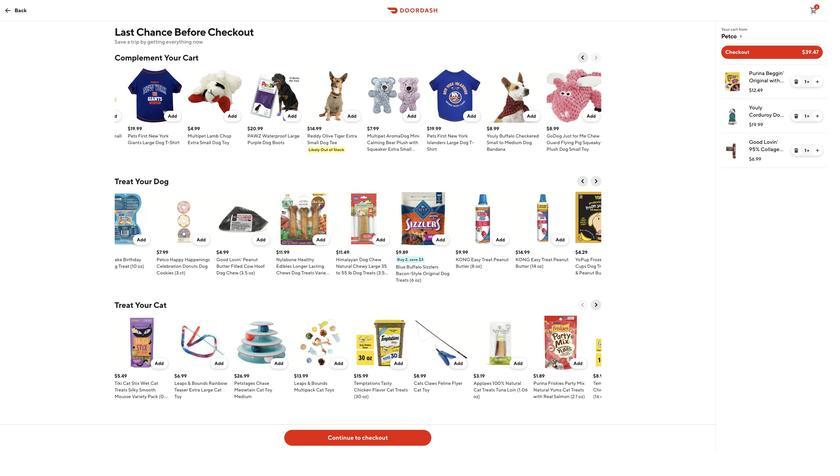 Task type: locate. For each thing, give the bounding box(es) containing it.
2 vertical spatial natural
[[534, 387, 550, 393]]

pets
[[128, 133, 137, 139], [427, 133, 437, 139]]

multipack
[[294, 387, 315, 393]]

plush down "guard"
[[547, 147, 559, 152]]

0 vertical spatial (3
[[175, 270, 179, 276]]

previous button of carousel image for treat your dog
[[580, 178, 586, 185]]

3 1 from the top
[[805, 148, 807, 153]]

1 vertical spatial 1
[[805, 113, 807, 119]]

new
[[149, 133, 158, 139], [448, 133, 458, 139]]

youly for silicone
[[68, 133, 80, 139]]

2 horizontal spatial to
[[500, 140, 504, 145]]

1 vertical spatial variety
[[132, 394, 147, 399]]

$6.99 up teaser
[[174, 373, 187, 379]]

plush down the 'aromadog'
[[397, 140, 408, 145]]

purple
[[248, 140, 262, 145]]

1 chicken from the left
[[354, 387, 372, 393]]

2 × from the top
[[808, 113, 810, 119]]

flyer
[[452, 381, 463, 386]]

0 vertical spatial add one to cart image
[[815, 79, 821, 84]]

1 horizontal spatial tasty
[[621, 381, 632, 386]]

(6
[[410, 278, 414, 283]]

1 vertical spatial $14.99
[[516, 250, 530, 255]]

2 (3.5 from the left
[[610, 270, 618, 276]]

cat inside the $8.99 temptations tasty chicken flavor cat treats (16 oz)
[[626, 387, 634, 393]]

& inside $4.29 yopup frozen yogurt cups dog treats banana & peanut butter (3.5 oz)
[[576, 270, 579, 276]]

leaps for leaps & bounds rainbow teaser extra large cat toy
[[174, 381, 187, 386]]

chew inside the $11.49 himalayan dog chew natural chewy large 35 to 55 lb dog treats (3.52 oz)
[[369, 257, 382, 262]]

multipet up the 'calming'
[[367, 133, 386, 139]]

butter inside $4.99 good lovin' peanut butter filled cow hoof dog chew (3.5 oz)
[[217, 264, 230, 269]]

dog inside 'pooch cake birthday cake dog treat (10 oz)'
[[109, 264, 118, 269]]

purina
[[534, 381, 547, 386]]

peanut inside $4.29 yopup frozen yogurt cups dog treats banana & peanut butter (3.5 oz)
[[580, 270, 595, 276]]

cats
[[414, 381, 424, 386]]

0 vertical spatial $4.99
[[188, 126, 200, 131]]

$14.99 kong easy treat peanut butter (14 oz)
[[516, 250, 569, 269]]

ct) down donuts at the left of the page
[[180, 270, 186, 276]]

easy up (8
[[471, 257, 481, 262]]

cat inside $13.99 leaps & bounds multipack cat toys
[[316, 387, 324, 393]]

1 horizontal spatial $19.99
[[427, 126, 442, 131]]

large down rainbow
[[201, 387, 213, 393]]

oz) inside $1.89 purina friskies party mix natural yums cat treats with real salmon (2.1 oz)
[[579, 394, 585, 399]]

oz) down 55
[[336, 277, 343, 282]]

$3
[[419, 257, 424, 262]]

0 horizontal spatial multipet
[[188, 133, 206, 139]]

1 horizontal spatial chew
[[369, 257, 382, 262]]

pooch cake birthday cake dog treat (10 oz)
[[97, 257, 144, 269]]

0 horizontal spatial $4.99
[[188, 126, 200, 131]]

to left 55
[[336, 270, 341, 276]]

2 tasty from the left
[[621, 381, 632, 386]]

2 new from the left
[[448, 133, 458, 139]]

0 vertical spatial ×
[[808, 79, 810, 84]]

2 vertical spatial 1 ×
[[805, 148, 810, 153]]

flavor for $8.99
[[612, 387, 625, 393]]

checkout inside last chance before checkout save a trip by getting everything now
[[208, 25, 254, 38]]

pack
[[276, 277, 287, 282], [148, 394, 158, 399]]

original
[[423, 271, 440, 276]]

dog inside $19.99 pets first new york islanders large dog t- shirt
[[460, 140, 469, 145]]

3 next button of carousel image from the top
[[593, 302, 600, 308]]

0 horizontal spatial youly
[[68, 133, 80, 139]]

leaps down "$13.99"
[[294, 381, 307, 386]]

himalayan
[[336, 257, 358, 262]]

petco up celebration
[[157, 257, 169, 262]]

easy
[[471, 257, 481, 262], [531, 257, 541, 262]]

boots down silicone
[[87, 140, 100, 145]]

add one to cart image for $12.49
[[815, 79, 821, 84]]

boots down waterproof
[[272, 140, 285, 145]]

small down pig
[[570, 147, 581, 152]]

large left 35
[[369, 264, 381, 269]]

2 t- from the left
[[470, 140, 474, 145]]

1 horizontal spatial flavor
[[612, 387, 625, 393]]

0 vertical spatial medium
[[505, 140, 522, 145]]

2 first from the left
[[438, 133, 447, 139]]

$14.99 inside $14.99 reddy olive tiger extra small dog tee likely out of stock
[[307, 126, 322, 131]]

chicken up (16 at bottom right
[[594, 387, 611, 393]]

2 leaps from the left
[[294, 381, 307, 386]]

save
[[115, 39, 126, 45]]

1 vertical spatial previous button of carousel image
[[580, 302, 586, 308]]

youly corduroy dog vest (xxs) image
[[723, 106, 743, 126]]

dog inside youly corduroy dog vest (xxs) $19.99
[[774, 112, 784, 118]]

add for tiki cat stix wet cat treats silky smooth mousse variety pack (0.5 oz x 6 ct)
[[155, 361, 164, 366]]

cake right the pooch
[[111, 257, 122, 262]]

ct)
[[180, 270, 186, 276], [293, 277, 299, 282], [127, 401, 133, 406]]

pack down chews
[[276, 277, 287, 282]]

$8.99 inside $8.99 youly buffalo checkered small to medium dog bandana
[[487, 126, 500, 131]]

good
[[217, 257, 228, 262]]

2 vertical spatial ct)
[[127, 401, 133, 406]]

$11.49
[[336, 250, 350, 255]]

add for petstages chase meowtain cat toy medium
[[275, 361, 284, 366]]

youly up bandana
[[487, 133, 499, 139]]

pets up giants at the left
[[128, 133, 137, 139]]

1 vertical spatial checkout
[[726, 49, 750, 55]]

pawz waterproof large purple dog boots image
[[248, 68, 302, 123]]

butter left (8
[[456, 264, 470, 269]]

kong down $9.99
[[456, 257, 470, 262]]

oz)
[[138, 264, 144, 269], [476, 264, 482, 269], [537, 264, 544, 269], [249, 270, 255, 276], [619, 270, 626, 276], [336, 277, 343, 282], [415, 278, 422, 283], [363, 394, 369, 399], [474, 394, 480, 399], [579, 394, 585, 399], [601, 394, 607, 399]]

large right giants at the left
[[143, 140, 155, 145]]

toy down chop
[[222, 140, 230, 145]]

toy down squeaky
[[582, 147, 589, 152]]

1 horizontal spatial bounds
[[312, 381, 328, 386]]

1 vertical spatial medium
[[234, 394, 252, 399]]

$8.99 up bandana
[[487, 126, 500, 131]]

1 vertical spatial buffalo
[[407, 264, 422, 270]]

$6.99
[[750, 156, 762, 162], [174, 373, 187, 379]]

1 horizontal spatial petco
[[722, 33, 737, 40]]

first inside $19.99 pets first new york islanders large dog t- shirt
[[438, 133, 447, 139]]

next button of carousel image for complement your cart
[[593, 54, 600, 61]]

mix
[[577, 381, 585, 386]]

flavor for $15.99
[[373, 387, 386, 393]]

1 kong from the left
[[456, 257, 470, 262]]

large for $19.99 pets first new york islanders large dog t- shirt
[[447, 140, 459, 145]]

$14.99 reddy olive tiger extra small dog tee likely out of stock
[[307, 126, 357, 152]]

0 horizontal spatial ct)
[[127, 401, 133, 406]]

$3.19
[[474, 373, 485, 379]]

large inside $19.99 pets first new york islanders large dog t- shirt
[[447, 140, 459, 145]]

0 horizontal spatial bounds
[[192, 381, 208, 386]]

2 flavor from the left
[[612, 387, 625, 393]]

to left checkout
[[355, 434, 361, 441]]

kong for kong easy treat peanut butter (14 oz)
[[516, 257, 530, 262]]

3 items, open order cart image
[[810, 6, 818, 14]]

1 horizontal spatial chicken
[[594, 387, 611, 393]]

oz) right (16 at bottom right
[[601, 394, 607, 399]]

(3.5 down banana
[[610, 270, 618, 276]]

boots for waterproof
[[272, 140, 285, 145]]

1 boots from the left
[[87, 140, 100, 145]]

1 vertical spatial chew
[[369, 257, 382, 262]]

1 flavor from the left
[[373, 387, 386, 393]]

small up bandana
[[487, 140, 499, 145]]

with down mini
[[409, 140, 419, 145]]

0 vertical spatial 1
[[805, 79, 807, 84]]

1 vertical spatial ×
[[808, 113, 810, 119]]

remove item from cart image
[[794, 79, 800, 84], [794, 148, 800, 153]]

1 multipet from the left
[[188, 133, 206, 139]]

× for $6.99
[[808, 148, 810, 153]]

2 temptations from the left
[[594, 381, 620, 386]]

peanut inside $4.99 good lovin' peanut butter filled cow hoof dog chew (3.5 oz)
[[243, 257, 258, 262]]

oz) right (30
[[363, 394, 369, 399]]

chicken up (30
[[354, 387, 372, 393]]

easy up (14
[[531, 257, 541, 262]]

large right 'islanders'
[[447, 140, 459, 145]]

1 remove item from cart image from the top
[[794, 79, 800, 84]]

$19.99 down corduroy
[[750, 122, 764, 127]]

toy down claws
[[423, 387, 430, 393]]

0 vertical spatial plush
[[397, 140, 408, 145]]

multipet left the lamb
[[188, 133, 206, 139]]

0 horizontal spatial pack
[[148, 394, 158, 399]]

likely
[[309, 147, 320, 152]]

0 horizontal spatial easy
[[471, 257, 481, 262]]

(30
[[354, 394, 362, 399]]

dog inside $4.29 yopup frozen yogurt cups dog treats banana & peanut butter (3.5 oz)
[[588, 264, 597, 269]]

toy down bear
[[392, 153, 399, 158]]

0 horizontal spatial flavor
[[373, 387, 386, 393]]

with
[[409, 140, 419, 145], [534, 394, 543, 399]]

remove item from cart image for $6.99
[[794, 148, 800, 153]]

1 horizontal spatial pets
[[427, 133, 437, 139]]

leaps up teaser
[[174, 381, 187, 386]]

0 horizontal spatial (3
[[175, 270, 179, 276]]

youly inside 'youly silicone extra small teal dog boots'
[[68, 133, 80, 139]]

oz) right (2.1
[[579, 394, 585, 399]]

small down the 'aromadog'
[[400, 147, 412, 152]]

$8.99 inside the $8.99 cats claws feline flyer cat toy
[[414, 373, 426, 379]]

2 vertical spatial to
[[355, 434, 361, 441]]

medium for meowtain
[[234, 394, 252, 399]]

(3 down chews
[[288, 277, 292, 282]]

2 horizontal spatial ct)
[[293, 277, 299, 282]]

(3 down celebration
[[175, 270, 179, 276]]

1 horizontal spatial leaps
[[294, 381, 307, 386]]

1 vertical spatial natural
[[506, 381, 522, 386]]

butter inside $4.29 yopup frozen yogurt cups dog treats banana & peanut butter (3.5 oz)
[[596, 270, 609, 276]]

claws
[[425, 381, 437, 386]]

small right silicone
[[110, 133, 122, 139]]

0 vertical spatial $6.99
[[750, 156, 762, 162]]

$8.99 for $8.99 cats claws feline flyer cat toy
[[414, 373, 426, 379]]

$8.99 up godog in the right of the page
[[547, 126, 559, 131]]

2 horizontal spatial chew
[[588, 133, 600, 139]]

(3.52
[[377, 270, 388, 276]]

0 horizontal spatial pets
[[128, 133, 137, 139]]

reddy
[[307, 133, 321, 139]]

pets first new york giants large dog t-shirt image
[[128, 68, 182, 123]]

1 horizontal spatial medium
[[505, 140, 522, 145]]

0 horizontal spatial to
[[336, 270, 341, 276]]

shirt inside the $19.99 pets first new york giants large dog t-shirt
[[170, 140, 180, 145]]

0 vertical spatial next button of carousel image
[[593, 54, 600, 61]]

1 horizontal spatial first
[[438, 133, 447, 139]]

oz) right the (6
[[415, 278, 422, 283]]

0 vertical spatial with
[[409, 140, 419, 145]]

pack inside $11.99 nylabone healthy edibles longer lasting chews dog treats variety pack (3 ct)
[[276, 277, 287, 282]]

new for islanders
[[448, 133, 458, 139]]

1 (3.5 from the left
[[240, 270, 248, 276]]

0 horizontal spatial temptations
[[354, 381, 380, 386]]

t- inside $19.99 pets first new york islanders large dog t- shirt
[[470, 140, 474, 145]]

large inside the $11.49 himalayan dog chew natural chewy large 35 to 55 lb dog treats (3.52 oz)
[[369, 264, 381, 269]]

add for pets first new york giants large dog t-shirt
[[168, 113, 177, 119]]

now
[[193, 39, 203, 45]]

ct) right 6
[[127, 401, 133, 406]]

oz) down applaws
[[474, 394, 480, 399]]

$12.49
[[750, 88, 763, 93]]

checkout
[[208, 25, 254, 38], [726, 49, 750, 55]]

1 horizontal spatial buffalo
[[500, 133, 515, 139]]

2 previous button of carousel image from the top
[[580, 302, 586, 308]]

with inside $1.89 purina friskies party mix natural yums cat treats with real salmon (2.1 oz)
[[534, 394, 543, 399]]

2 vertical spatial next button of carousel image
[[593, 302, 600, 308]]

1 next button of carousel image from the top
[[593, 54, 600, 61]]

chance
[[136, 25, 172, 38]]

multipet for $7.99
[[367, 133, 386, 139]]

1 for $6.99
[[805, 148, 807, 153]]

1 tasty from the left
[[381, 381, 392, 386]]

youly up teal at the left of page
[[68, 133, 80, 139]]

kong inside $14.99 kong easy treat peanut butter (14 oz)
[[516, 257, 530, 262]]

first up giants at the left
[[138, 133, 148, 139]]

chicken inside $15.99 temptations tasty chicken flavor cat treats (30 oz)
[[354, 387, 372, 393]]

1 temptations from the left
[[354, 381, 380, 386]]

mousse
[[115, 394, 131, 399]]

medium down checkered
[[505, 140, 522, 145]]

variety down lasting on the bottom left
[[315, 270, 330, 276]]

chew down filled
[[226, 270, 239, 276]]

55
[[342, 270, 347, 276]]

1 horizontal spatial plush
[[547, 147, 559, 152]]

boots inside 'youly silicone extra small teal dog boots'
[[87, 140, 100, 145]]

frozen
[[591, 257, 605, 262]]

0 horizontal spatial natural
[[336, 264, 352, 269]]

add for purina friskies party mix natural yums cat treats with real salmon (2.1 oz)
[[574, 361, 583, 366]]

bounds up 'toys'
[[312, 381, 328, 386]]

youly up corduroy
[[750, 105, 763, 111]]

york inside $19.99 pets first new york islanders large dog t- shirt
[[459, 133, 468, 139]]

1 horizontal spatial checkout
[[726, 49, 750, 55]]

2 chicken from the left
[[594, 387, 611, 393]]

1 × from the top
[[808, 79, 810, 84]]

large for $19.99 pets first new york giants large dog t-shirt
[[143, 140, 155, 145]]

1 previous button of carousel image from the top
[[580, 178, 586, 185]]

$8.99 up cats
[[414, 373, 426, 379]]

pets for pets first new york islanders large dog t- shirt
[[427, 133, 437, 139]]

back button
[[0, 4, 31, 17]]

1 horizontal spatial multipet
[[367, 133, 386, 139]]

youly inside youly corduroy dog vest (xxs) $19.99
[[750, 105, 763, 111]]

& up multipack
[[308, 381, 311, 386]]

large
[[288, 133, 300, 139], [143, 140, 155, 145], [447, 140, 459, 145], [369, 264, 381, 269], [201, 387, 213, 393]]

2 next button of carousel image from the top
[[593, 178, 600, 185]]

natural up 55
[[336, 264, 352, 269]]

multipet lamb chop extra small dog toy image
[[188, 68, 242, 123]]

oz) right (10 in the bottom of the page
[[138, 264, 144, 269]]

calming
[[367, 140, 385, 145]]

small down the lamb
[[200, 140, 211, 145]]

olive
[[322, 133, 334, 139]]

2 horizontal spatial $19.99
[[750, 122, 764, 127]]

$19.99 pets first new york giants large dog t-shirt
[[128, 126, 180, 145]]

medium down meowtain
[[234, 394, 252, 399]]

treats inside the $11.49 himalayan dog chew natural chewy large 35 to 55 lb dog treats (3.52 oz)
[[363, 270, 376, 276]]

0 horizontal spatial new
[[149, 133, 158, 139]]

add for reddy olive tiger extra small dog tee
[[348, 113, 357, 119]]

squeaky
[[583, 140, 601, 145]]

1 vertical spatial (3
[[288, 277, 292, 282]]

0 horizontal spatial (3.5
[[240, 270, 248, 276]]

1 add one to cart image from the top
[[815, 79, 821, 84]]

cake
[[111, 257, 122, 262], [97, 264, 108, 269]]

0 horizontal spatial cake
[[97, 264, 108, 269]]

1 horizontal spatial variety
[[315, 270, 330, 276]]

natural down purina at right
[[534, 387, 550, 393]]

0 vertical spatial $7.99
[[367, 126, 379, 131]]

chicken
[[354, 387, 372, 393], [594, 387, 611, 393]]

$7.99 up celebration
[[157, 250, 168, 255]]

$14.99
[[307, 126, 322, 131], [516, 250, 530, 255]]

peanut inside $9.99 kong easy treat peanut butter (8 oz)
[[494, 257, 509, 262]]

cat inside the $8.99 cats claws feline flyer cat toy
[[414, 387, 422, 393]]

0 vertical spatial cake
[[111, 257, 122, 262]]

new inside $19.99 pets first new york islanders large dog t- shirt
[[448, 133, 458, 139]]

plush inside $8.99 godog just for me chew guard flying pig squeaky plush dog small toy
[[547, 147, 559, 152]]

add for kong easy treat peanut butter (14 oz)
[[556, 237, 565, 242]]

youly inside $8.99 youly buffalo checkered small to medium dog bandana
[[487, 133, 499, 139]]

1 for $12.49
[[805, 79, 807, 84]]

0 vertical spatial ct)
[[180, 270, 186, 276]]

1 pets from the left
[[128, 133, 137, 139]]

butter left (14
[[516, 264, 529, 269]]

add for petco happy happenings celebration donuts dog cookies (3 ct)
[[197, 237, 206, 242]]

& inside '$6.99 leaps & bounds rainbow teaser extra large cat toy'
[[188, 381, 191, 386]]

treat your cat
[[115, 300, 167, 310]]

toy down teaser
[[174, 394, 182, 399]]

variety inside $5.49 tiki cat stix wet cat treats silky smooth mousse variety pack (0.5 oz x 6 ct)
[[132, 394, 147, 399]]

0 horizontal spatial checkout
[[208, 25, 254, 38]]

by
[[141, 39, 146, 45]]

1 bounds from the left
[[192, 381, 208, 386]]

your for cat
[[135, 300, 152, 310]]

1 1 × from the top
[[805, 79, 810, 84]]

$15.99
[[354, 373, 368, 379]]

oz) down banana
[[619, 270, 626, 276]]

tasty for $8.99
[[621, 381, 632, 386]]

easy inside $9.99 kong easy treat peanut butter (8 oz)
[[471, 257, 481, 262]]

easy inside $14.99 kong easy treat peanut butter (14 oz)
[[531, 257, 541, 262]]

toy inside $8.99 godog just for me chew guard flying pig squeaky plush dog small toy
[[582, 147, 589, 152]]

& up teaser
[[188, 381, 191, 386]]

1 york from the left
[[159, 133, 169, 139]]

medium inside $8.99 youly buffalo checkered small to medium dog bandana
[[505, 140, 522, 145]]

0 vertical spatial shirt
[[170, 140, 180, 145]]

2 york from the left
[[459, 133, 468, 139]]

oz) right (14
[[537, 264, 544, 269]]

bounds inside $13.99 leaps & bounds multipack cat toys
[[312, 381, 328, 386]]

0 vertical spatial checkout
[[208, 25, 254, 38]]

chew up squeaky
[[588, 133, 600, 139]]

1 horizontal spatial pack
[[276, 277, 287, 282]]

kong inside $9.99 kong easy treat peanut butter (8 oz)
[[456, 257, 470, 262]]

oz) right (8
[[476, 264, 482, 269]]

butter down frozen
[[596, 270, 609, 276]]

flavor inside the $8.99 temptations tasty chicken flavor cat treats (16 oz)
[[612, 387, 625, 393]]

remove item from cart image for $12.49
[[794, 79, 800, 84]]

$7.99 for $7.99 petco happy happenings celebration donuts dog cookies (3 ct)
[[157, 250, 168, 255]]

1 horizontal spatial boots
[[272, 140, 285, 145]]

3 1 × from the top
[[805, 148, 810, 153]]

$19.99 up 'islanders'
[[427, 126, 442, 131]]

teaser
[[174, 387, 188, 393]]

buffalo up "style"
[[407, 264, 422, 270]]

flavor inside $15.99 temptations tasty chicken flavor cat treats (30 oz)
[[373, 387, 386, 393]]

ct) inside $5.49 tiki cat stix wet cat treats silky smooth mousse variety pack (0.5 oz x 6 ct)
[[127, 401, 133, 406]]

checkout
[[362, 434, 388, 441]]

0 horizontal spatial chew
[[226, 270, 239, 276]]

treats inside $4.29 yopup frozen yogurt cups dog treats banana & peanut butter (3.5 oz)
[[598, 264, 610, 269]]

petco down cart
[[722, 33, 737, 40]]

toy down chase at the left of page
[[265, 387, 272, 393]]

1 horizontal spatial easy
[[531, 257, 541, 262]]

first up 'islanders'
[[438, 133, 447, 139]]

2 bounds from the left
[[312, 381, 328, 386]]

squeaker
[[367, 147, 387, 152]]

t- for pets first new york islanders large dog t- shirt
[[470, 140, 474, 145]]

1 horizontal spatial ct)
[[180, 270, 186, 276]]

next button of carousel image
[[593, 54, 600, 61], [593, 178, 600, 185], [593, 302, 600, 308]]

ct) down longer
[[293, 277, 299, 282]]

medium inside $26.99 petstages chase meowtain cat toy medium
[[234, 394, 252, 399]]

2 vertical spatial 1
[[805, 148, 807, 153]]

toy inside $4.99 multipet lamb chop extra small dog toy
[[222, 140, 230, 145]]

add for applaws 100% natural cat treats tuna loin (1.06 oz)
[[514, 361, 523, 366]]

pack down smooth
[[148, 394, 158, 399]]

buy
[[397, 257, 405, 262]]

1 horizontal spatial $14.99
[[516, 250, 530, 255]]

bounds left rainbow
[[192, 381, 208, 386]]

2 vertical spatial add one to cart image
[[815, 148, 821, 153]]

last chance before checkout save a trip by getting everything now
[[115, 25, 254, 45]]

$8.99 up (16 at bottom right
[[594, 373, 606, 379]]

(14
[[530, 264, 537, 269]]

0 vertical spatial to
[[500, 140, 504, 145]]

add for pawz waterproof large purple dog boots
[[288, 113, 297, 119]]

kong easy treat peanut butter (14 oz) image
[[516, 192, 570, 246]]

1 × for $6.99
[[805, 148, 810, 153]]

tiki cat stix wet cat treats silky smooth mousse variety pack (0.5 oz x 6 ct) image
[[115, 316, 169, 370]]

3 add one to cart image from the top
[[815, 148, 821, 153]]

pets up 'islanders'
[[427, 133, 437, 139]]

$9.89
[[396, 250, 409, 255]]

leaps & bounds rainbow teaser extra large cat toy image
[[174, 316, 229, 370]]

senior
[[367, 153, 381, 158]]

1 vertical spatial 1 ×
[[805, 113, 810, 119]]

1 vertical spatial add one to cart image
[[815, 113, 821, 119]]

shirt for $19.99 pets first new york islanders large dog t- shirt
[[427, 147, 437, 152]]

1 vertical spatial shirt
[[427, 147, 437, 152]]

$4.29 yopup frozen yogurt cups dog treats banana & peanut butter (3.5 oz)
[[576, 250, 627, 276]]

everything
[[166, 39, 192, 45]]

temptations inside the $8.99 temptations tasty chicken flavor cat treats (16 oz)
[[594, 381, 620, 386]]

add for pets first new york islanders large dog t- shirt
[[467, 113, 477, 119]]

$6.99 inside '$6.99 leaps & bounds rainbow teaser extra large cat toy'
[[174, 373, 187, 379]]

0 vertical spatial buffalo
[[500, 133, 515, 139]]

3 × from the top
[[808, 148, 810, 153]]

tiki
[[115, 381, 122, 386]]

0 vertical spatial $14.99
[[307, 126, 322, 131]]

small inside 'youly silicone extra small teal dog boots'
[[110, 133, 122, 139]]

1 vertical spatial $7.99
[[157, 250, 168, 255]]

natural up loin
[[506, 381, 522, 386]]

kong up (14
[[516, 257, 530, 262]]

temptations up (16 at bottom right
[[594, 381, 620, 386]]

natural inside $1.89 purina friskies party mix natural yums cat treats with real salmon (2.1 oz)
[[534, 387, 550, 393]]

1 t- from the left
[[165, 140, 170, 145]]

$7.99 inside $7.99 petco happy happenings celebration donuts dog cookies (3 ct)
[[157, 250, 168, 255]]

$19.99 up giants at the left
[[128, 126, 142, 131]]

petstages
[[234, 381, 255, 386]]

1 × for $12.49
[[805, 79, 810, 84]]

bounds for toys
[[312, 381, 328, 386]]

1 vertical spatial pack
[[148, 394, 158, 399]]

boots inside '$20.99 pawz waterproof large purple dog boots'
[[272, 140, 285, 145]]

youly
[[750, 105, 763, 111], [68, 133, 80, 139], [487, 133, 499, 139]]

1 vertical spatial petco
[[157, 257, 169, 262]]

0 horizontal spatial medium
[[234, 394, 252, 399]]

$4.99 inside $4.99 multipet lamb chop extra small dog toy
[[188, 126, 200, 131]]

birthday
[[123, 257, 141, 262]]

0 vertical spatial pack
[[276, 277, 287, 282]]

lamb
[[207, 133, 219, 139]]

0 horizontal spatial kong
[[456, 257, 470, 262]]

add for multipet aromadog mini calming bear plush with squeaker extra small senior dog toy
[[408, 113, 417, 119]]

previous button of carousel image
[[580, 54, 586, 61]]

2 easy from the left
[[531, 257, 541, 262]]

chew up (3.52
[[369, 257, 382, 262]]

1 horizontal spatial kong
[[516, 257, 530, 262]]

with left 'real'
[[534, 394, 543, 399]]

chew inside $8.99 godog just for me chew guard flying pig squeaky plush dog small toy
[[588, 133, 600, 139]]

1 1 from the top
[[805, 79, 807, 84]]

youly silicone extra small teal dog boots image
[[68, 68, 123, 123]]

dog inside $7.99 petco happy happenings celebration donuts dog cookies (3 ct)
[[199, 264, 208, 269]]

$19.99 inside the $19.99 pets first new york giants large dog t-shirt
[[128, 126, 142, 131]]

1 leaps from the left
[[174, 381, 187, 386]]

youly silicone extra small teal dog boots
[[68, 133, 122, 145]]

× for $12.49
[[808, 79, 810, 84]]

me
[[580, 133, 587, 139]]

add for godog just for me chew guard flying pig squeaky plush dog small toy
[[587, 113, 596, 119]]

$7.99 up the 'calming'
[[367, 126, 379, 131]]

easy for (14
[[531, 257, 541, 262]]

pets first new york islanders large dog t-shirt image
[[427, 68, 482, 123]]

purina beggin' original with bacon strips dog treats (25 oz) image
[[723, 72, 743, 92]]

2 remove item from cart image from the top
[[794, 148, 800, 153]]

2 horizontal spatial &
[[576, 270, 579, 276]]

add for leaps & bounds rainbow teaser extra large cat toy
[[215, 361, 224, 366]]

youly buffalo checkered small to medium dog bandana image
[[487, 68, 542, 123]]

$6.99 right good lovin' 95% collagen braid dog treats (1.34 oz) image
[[750, 156, 762, 162]]

1 first from the left
[[138, 133, 148, 139]]

100%
[[493, 381, 505, 386]]

1 vertical spatial remove item from cart image
[[794, 148, 800, 153]]

2 boots from the left
[[272, 140, 285, 145]]

1 vertical spatial $4.99
[[217, 250, 229, 255]]

2 kong from the left
[[516, 257, 530, 262]]

treats
[[598, 264, 610, 269], [302, 270, 314, 276], [363, 270, 376, 276], [396, 278, 409, 283], [115, 387, 127, 393], [395, 387, 408, 393], [483, 387, 495, 393], [572, 387, 584, 393], [635, 387, 648, 393]]

add for cats claws feline flyer cat toy
[[454, 361, 463, 366]]

oz) inside the $11.49 himalayan dog chew natural chewy large 35 to 55 lb dog treats (3.52 oz)
[[336, 277, 343, 282]]

to
[[500, 140, 504, 145], [336, 270, 341, 276], [355, 434, 361, 441]]

feline
[[438, 381, 451, 386]]

& down cups
[[576, 270, 579, 276]]

2 multipet from the left
[[367, 133, 386, 139]]

happy
[[170, 257, 184, 262]]

small inside $7.99 multipet aromadog mini calming bear plush with squeaker extra small senior dog toy
[[400, 147, 412, 152]]

add for temptations tasty chicken flavor cat treats (30 oz)
[[394, 361, 403, 366]]

variety down silky
[[132, 394, 147, 399]]

0 horizontal spatial petco
[[157, 257, 169, 262]]

treat inside $9.99 kong easy treat peanut butter (8 oz)
[[482, 257, 493, 262]]

bear
[[386, 140, 396, 145]]

meowtain
[[234, 387, 256, 393]]

butter down 'good'
[[217, 264, 230, 269]]

2 horizontal spatial natural
[[534, 387, 550, 393]]

2 pets from the left
[[427, 133, 437, 139]]

0 horizontal spatial chicken
[[354, 387, 372, 393]]

small down the reddy
[[307, 140, 319, 145]]

large right waterproof
[[288, 133, 300, 139]]

1 easy from the left
[[471, 257, 481, 262]]

1 horizontal spatial with
[[534, 394, 543, 399]]

to up bandana
[[500, 140, 504, 145]]

add one to cart image
[[815, 79, 821, 84], [815, 113, 821, 119], [815, 148, 821, 153]]

add for youly silicone extra small teal dog boots
[[108, 113, 117, 119]]

1 horizontal spatial $7.99
[[367, 126, 379, 131]]

pooch cake birthday cake dog treat (10 oz) image
[[97, 192, 151, 246]]

temptations inside $15.99 temptations tasty chicken flavor cat treats (30 oz)
[[354, 381, 380, 386]]

buffalo up bandana
[[500, 133, 515, 139]]

treats inside $5.49 tiki cat stix wet cat treats silky smooth mousse variety pack (0.5 oz x 6 ct)
[[115, 387, 127, 393]]

previous button of carousel image
[[580, 178, 586, 185], [580, 302, 586, 308]]

temptations down $15.99 on the left of page
[[354, 381, 380, 386]]

2 vertical spatial chew
[[226, 270, 239, 276]]

cake down the pooch
[[97, 264, 108, 269]]

0 horizontal spatial &
[[188, 381, 191, 386]]

1
[[805, 79, 807, 84], [805, 113, 807, 119], [805, 148, 807, 153]]

temptations tasty chicken flavor cat treats (30 oz) image
[[354, 316, 409, 370]]

kong easy treat peanut butter (8 oz) image
[[456, 192, 511, 246]]

stix
[[132, 381, 140, 386]]

of
[[329, 147, 333, 152]]

islanders
[[427, 140, 446, 145]]

just
[[563, 133, 572, 139]]

shirt inside $19.99 pets first new york islanders large dog t- shirt
[[427, 147, 437, 152]]

$4.99 for treat your dog
[[217, 250, 229, 255]]

1 new from the left
[[149, 133, 158, 139]]

oz) down cow
[[249, 270, 255, 276]]



Task type: vqa. For each thing, say whether or not it's contained in the screenshot.
the store's
no



Task type: describe. For each thing, give the bounding box(es) containing it.
$20.99
[[248, 126, 263, 131]]

dog inside $8.99 youly buffalo checkered small to medium dog bandana
[[523, 140, 532, 145]]

guard
[[547, 140, 560, 145]]

aromadog
[[387, 133, 410, 139]]

treats inside $11.99 nylabone healthy edibles longer lasting chews dog treats variety pack (3 ct)
[[302, 270, 314, 276]]

cat inside $15.99 temptations tasty chicken flavor cat treats (30 oz)
[[387, 387, 394, 393]]

wet
[[140, 381, 150, 386]]

york for pets first new york islanders large dog t- shirt
[[459, 133, 468, 139]]

dog inside $8.99 godog just for me chew guard flying pig squeaky plush dog small toy
[[560, 147, 569, 152]]

(16
[[594, 394, 600, 399]]

$19.99 for $19.99 pets first new york islanders large dog t- shirt
[[427, 126, 442, 131]]

oz) inside the $8.99 temptations tasty chicken flavor cat treats (16 oz)
[[601, 394, 607, 399]]

nylabone
[[276, 257, 297, 262]]

shirt for $19.99 pets first new york giants large dog t-shirt
[[170, 140, 180, 145]]

$6.99 leaps & bounds rainbow teaser extra large cat toy
[[174, 373, 227, 399]]

treats inside $15.99 temptations tasty chicken flavor cat treats (30 oz)
[[395, 387, 408, 393]]

add for nylabone healthy edibles longer lasting chews dog treats variety pack (3 ct)
[[317, 237, 326, 242]]

continue to checkout button
[[284, 430, 432, 446]]

reddy olive tiger extra small dog tee image
[[307, 68, 362, 123]]

oz) inside $4.99 good lovin' peanut butter filled cow hoof dog chew (3.5 oz)
[[249, 270, 255, 276]]

butter inside $9.99 kong easy treat peanut butter (8 oz)
[[456, 264, 470, 269]]

cats claws feline flyer cat toy image
[[414, 316, 469, 370]]

nylabone healthy edibles longer lasting chews dog treats variety pack (3 ct) image
[[276, 192, 331, 246]]

longer
[[293, 264, 308, 269]]

$4.29
[[576, 250, 588, 255]]

continue to checkout
[[328, 434, 388, 441]]

ct) inside $11.99 nylabone healthy edibles longer lasting chews dog treats variety pack (3 ct)
[[293, 277, 299, 282]]

oz) inside $15.99 temptations tasty chicken flavor cat treats (30 oz)
[[363, 394, 369, 399]]

a
[[127, 39, 130, 45]]

from
[[739, 27, 748, 32]]

last
[[115, 25, 134, 38]]

healthy
[[298, 257, 314, 262]]

$13.99 leaps & bounds multipack cat toys
[[294, 373, 334, 393]]

multipet aromadog mini calming bear plush with squeaker extra small senior dog toy image
[[367, 68, 422, 123]]

purina friskies party mix natural yums cat treats with real salmon (2.1 oz) image
[[534, 316, 588, 370]]

2 add one to cart image from the top
[[815, 113, 821, 119]]

trip
[[131, 39, 139, 45]]

bounds for extra
[[192, 381, 208, 386]]

(3 inside $7.99 petco happy happenings celebration donuts dog cookies (3 ct)
[[175, 270, 179, 276]]

good lovin' 95% collagen braid dog treats (1.34 oz) image
[[723, 141, 743, 160]]

plush inside $7.99 multipet aromadog mini calming bear plush with squeaker extra small senior dog toy
[[397, 140, 408, 145]]

cow
[[244, 264, 254, 269]]

with inside $7.99 multipet aromadog mini calming bear plush with squeaker extra small senior dog toy
[[409, 140, 419, 145]]

petco inside $7.99 petco happy happenings celebration donuts dog cookies (3 ct)
[[157, 257, 169, 262]]

youly for corduroy
[[750, 105, 763, 111]]

$19.99 for $19.99 pets first new york giants large dog t-shirt
[[128, 126, 142, 131]]

easy for (8
[[471, 257, 481, 262]]

good lovin' peanut butter filled cow hoof dog chew (3.5 oz) image
[[217, 192, 271, 246]]

add for kong easy treat peanut butter (8 oz)
[[496, 237, 505, 242]]

$5.49
[[115, 373, 127, 379]]

style
[[412, 271, 422, 276]]

chase
[[256, 381, 269, 386]]

applaws 100% natural cat treats tuna loin (1.06 oz) image
[[474, 316, 528, 370]]

toy inside the $8.99 cats claws feline flyer cat toy
[[423, 387, 430, 393]]

natural inside the $11.49 himalayan dog chew natural chewy large 35 to 55 lb dog treats (3.52 oz)
[[336, 264, 352, 269]]

& for $13.99 leaps & bounds multipack cat toys
[[308, 381, 311, 386]]

next button of carousel image for treat your dog
[[593, 178, 600, 185]]

dog inside $7.99 multipet aromadog mini calming bear plush with squeaker extra small senior dog toy
[[382, 153, 391, 158]]

$8.99 temptations tasty chicken flavor cat treats (16 oz)
[[594, 373, 648, 399]]

filled
[[231, 264, 243, 269]]

$4.99 for complement your cart
[[188, 126, 200, 131]]

temptations for $15.99
[[354, 381, 380, 386]]

$9.89 buy 2, save $3 blue buffalo sizzlers bacon-style original dog treats (6 oz)
[[396, 250, 450, 283]]

(0.5
[[159, 394, 168, 399]]

treats inside the $8.99 temptations tasty chicken flavor cat treats (16 oz)
[[635, 387, 648, 393]]

first for giants
[[138, 133, 148, 139]]

cat inside $26.99 petstages chase meowtain cat toy medium
[[256, 387, 264, 393]]

oz) inside $3.19 applaws 100% natural cat treats tuna loin (1.06 oz)
[[474, 394, 480, 399]]

large inside '$6.99 leaps & bounds rainbow teaser extra large cat toy'
[[201, 387, 213, 393]]

lovin'
[[229, 257, 242, 262]]

(3.5 inside $4.29 yopup frozen yogurt cups dog treats banana & peanut butter (3.5 oz)
[[610, 270, 618, 276]]

6
[[124, 401, 127, 406]]

your for dog
[[135, 177, 152, 186]]

yums
[[551, 387, 562, 393]]

$8.99 youly buffalo checkered small to medium dog bandana
[[487, 126, 539, 152]]

treat inside 'pooch cake birthday cake dog treat (10 oz)'
[[118, 264, 129, 269]]

dog inside $9.89 buy 2, save $3 blue buffalo sizzlers bacon-style original dog treats (6 oz)
[[441, 271, 450, 276]]

to inside button
[[355, 434, 361, 441]]

small inside $8.99 godog just for me chew guard flying pig squeaky plush dog small toy
[[570, 147, 581, 152]]

complement your cart
[[115, 53, 199, 62]]

silicone
[[81, 133, 97, 139]]

$11.99
[[276, 250, 290, 255]]

chicken for (30
[[354, 387, 372, 393]]

continue
[[328, 434, 354, 441]]

youly corduroy dog vest (xxs) list
[[717, 64, 829, 168]]

leaps & bounds multipack cat toys image
[[294, 316, 349, 370]]

extra inside '$6.99 leaps & bounds rainbow teaser extra large cat toy'
[[189, 387, 200, 393]]

treats inside $1.89 purina friskies party mix natural yums cat treats with real salmon (2.1 oz)
[[572, 387, 584, 393]]

lb
[[348, 270, 352, 276]]

t- for pets first new york giants large dog t-shirt
[[165, 140, 170, 145]]

$8.99 for $8.99 youly buffalo checkered small to medium dog bandana
[[487, 126, 500, 131]]

tee
[[330, 140, 337, 145]]

celebration
[[157, 264, 182, 269]]

(3.5 inside $4.99 good lovin' peanut butter filled cow hoof dog chew (3.5 oz)
[[240, 270, 248, 276]]

teal
[[68, 140, 77, 145]]

blue
[[396, 264, 406, 270]]

1 horizontal spatial cake
[[111, 257, 122, 262]]

extra inside $14.99 reddy olive tiger extra small dog tee likely out of stock
[[346, 133, 357, 139]]

yopup
[[576, 257, 590, 262]]

dog inside $4.99 good lovin' peanut butter filled cow hoof dog chew (3.5 oz)
[[217, 270, 225, 276]]

$19.99 inside youly corduroy dog vest (xxs) $19.99
[[750, 122, 764, 127]]

small inside $14.99 reddy olive tiger extra small dog tee likely out of stock
[[307, 140, 319, 145]]

new for giants
[[149, 133, 158, 139]]

sizzlers
[[423, 264, 439, 270]]

add for leaps & bounds multipack cat toys
[[334, 361, 344, 366]]

toy inside '$6.99 leaps & bounds rainbow teaser extra large cat toy'
[[174, 394, 182, 399]]

godog
[[547, 133, 562, 139]]

oz) inside $9.89 buy 2, save $3 blue buffalo sizzlers bacon-style original dog treats (6 oz)
[[415, 278, 422, 283]]

add for youly buffalo checkered small to medium dog bandana
[[527, 113, 536, 119]]

leaps for leaps & bounds multipack cat toys
[[294, 381, 307, 386]]

$14.99 for $14.99 kong easy treat peanut butter (14 oz)
[[516, 250, 530, 255]]

& for $6.99 leaps & bounds rainbow teaser extra large cat toy
[[188, 381, 191, 386]]

$15.99 temptations tasty chicken flavor cat treats (30 oz)
[[354, 373, 408, 399]]

$11.49 himalayan dog chew natural chewy large 35 to 55 lb dog treats (3.52 oz)
[[336, 250, 388, 282]]

toys
[[325, 387, 334, 393]]

cat inside $1.89 purina friskies party mix natural yums cat treats with real salmon (2.1 oz)
[[563, 387, 571, 393]]

pack inside $5.49 tiki cat stix wet cat treats silky smooth mousse variety pack (0.5 oz x 6 ct)
[[148, 394, 158, 399]]

dog inside $4.99 multipet lamb chop extra small dog toy
[[212, 140, 221, 145]]

dog inside the $19.99 pets first new york giants large dog t-shirt
[[156, 140, 164, 145]]

0 vertical spatial petco
[[722, 33, 737, 40]]

natural inside $3.19 applaws 100% natural cat treats tuna loin (1.06 oz)
[[506, 381, 522, 386]]

pooch
[[97, 257, 110, 262]]

$26.99
[[234, 373, 250, 379]]

waterproof
[[262, 133, 287, 139]]

silky
[[128, 387, 138, 393]]

godog just for me chew guard flying pig squeaky plush dog small toy image
[[547, 68, 602, 123]]

x
[[120, 401, 123, 406]]

$20.99 pawz waterproof large purple dog boots
[[248, 126, 300, 145]]

tiger
[[334, 133, 345, 139]]

next button of carousel image for treat your cat
[[593, 302, 600, 308]]

medium for checkered
[[505, 140, 522, 145]]

yogurt
[[606, 257, 620, 262]]

3
[[816, 5, 818, 9]]

(8
[[470, 264, 475, 269]]

buffalo inside $8.99 youly buffalo checkered small to medium dog bandana
[[500, 133, 515, 139]]

cart
[[731, 27, 738, 32]]

pets for pets first new york giants large dog t-shirt
[[128, 133, 137, 139]]

before
[[174, 25, 206, 38]]

chop
[[220, 133, 231, 139]]

toy inside $26.99 petstages chase meowtain cat toy medium
[[265, 387, 272, 393]]

variety inside $11.99 nylabone healthy edibles longer lasting chews dog treats variety pack (3 ct)
[[315, 270, 330, 276]]

petstages chase meowtain cat toy medium image
[[234, 316, 289, 370]]

your for cart
[[164, 53, 181, 62]]

tasty for $15.99
[[381, 381, 392, 386]]

to inside $8.99 youly buffalo checkered small to medium dog bandana
[[500, 140, 504, 145]]

party
[[565, 381, 576, 386]]

chicken for (16
[[594, 387, 611, 393]]

$14.99 for $14.99 reddy olive tiger extra small dog tee likely out of stock
[[307, 126, 322, 131]]

treats inside $9.89 buy 2, save $3 blue buffalo sizzlers bacon-style original dog treats (6 oz)
[[396, 278, 409, 283]]

first for islanders
[[438, 133, 447, 139]]

oz
[[115, 401, 120, 406]]

large for $11.49 himalayan dog chew natural chewy large 35 to 55 lb dog treats (3.52 oz)
[[369, 264, 381, 269]]

dog inside $14.99 reddy olive tiger extra small dog tee likely out of stock
[[320, 140, 329, 145]]

smooth
[[139, 387, 156, 393]]

(3 inside $11.99 nylabone healthy edibles longer lasting chews dog treats variety pack (3 ct)
[[288, 277, 292, 282]]

oz) inside $4.29 yopup frozen yogurt cups dog treats banana & peanut butter (3.5 oz)
[[619, 270, 626, 276]]

cart
[[183, 53, 199, 62]]

cat inside $3.19 applaws 100% natural cat treats tuna loin (1.06 oz)
[[474, 387, 482, 393]]

kong for kong easy treat peanut butter (8 oz)
[[456, 257, 470, 262]]

small inside $8.99 youly buffalo checkered small to medium dog bandana
[[487, 140, 499, 145]]

treats inside $3.19 applaws 100% natural cat treats tuna loin (1.06 oz)
[[483, 387, 495, 393]]

large inside '$20.99 pawz waterproof large purple dog boots'
[[288, 133, 300, 139]]

edibles
[[276, 264, 292, 269]]

boots for extra
[[87, 140, 100, 145]]

extra inside $7.99 multipet aromadog mini calming bear plush with squeaker extra small senior dog toy
[[388, 147, 399, 152]]

buffalo inside $9.89 buy 2, save $3 blue buffalo sizzlers bacon-style original dog treats (6 oz)
[[407, 264, 422, 270]]

corduroy
[[750, 112, 772, 118]]

cups
[[576, 264, 587, 269]]

oz) inside $14.99 kong easy treat peanut butter (14 oz)
[[537, 264, 544, 269]]

complement
[[115, 53, 163, 62]]

$6.99 for $6.99 leaps & bounds rainbow teaser extra large cat toy
[[174, 373, 187, 379]]

2 1 from the top
[[805, 113, 807, 119]]

(xxs)
[[761, 119, 775, 125]]

oz) inside $9.99 kong easy treat peanut butter (8 oz)
[[476, 264, 482, 269]]

butter inside $14.99 kong easy treat peanut butter (14 oz)
[[516, 264, 529, 269]]

multipet for $4.99
[[188, 133, 206, 139]]

petco happy happenings celebration donuts dog cookies (3 ct) image
[[157, 192, 211, 246]]

peanut inside $14.99 kong easy treat peanut butter (14 oz)
[[554, 257, 569, 262]]

$13.99
[[294, 373, 308, 379]]

temptations for $8.99
[[594, 381, 620, 386]]

york for pets first new york giants large dog t-shirt
[[159, 133, 169, 139]]

$1.89
[[534, 373, 545, 379]]

dog inside 'youly silicone extra small teal dog boots'
[[77, 140, 86, 145]]

extra inside 'youly silicone extra small teal dog boots'
[[98, 133, 109, 139]]

pawz
[[248, 133, 261, 139]]

$9.99
[[456, 250, 468, 255]]

himalayan dog chew natural chewy large 35 to 55 lb dog treats (3.52 oz) image
[[336, 192, 391, 246]]

loin
[[507, 387, 517, 393]]

add one to cart image for $6.99
[[815, 148, 821, 153]]

treat inside $14.99 kong easy treat peanut butter (14 oz)
[[542, 257, 553, 262]]

$8.99 for $8.99 godog just for me chew guard flying pig squeaky plush dog small toy
[[547, 126, 559, 131]]

ct) inside $7.99 petco happy happenings celebration donuts dog cookies (3 ct)
[[180, 270, 186, 276]]

dog inside $11.99 nylabone healthy edibles longer lasting chews dog treats variety pack (3 ct)
[[292, 270, 301, 276]]

remove item from cart image
[[794, 113, 800, 119]]

previous button of carousel image for treat your cat
[[580, 302, 586, 308]]

$8.99 for $8.99 temptations tasty chicken flavor cat treats (16 oz)
[[594, 373, 606, 379]]

oz) inside 'pooch cake birthday cake dog treat (10 oz)'
[[138, 264, 144, 269]]

$9.99 kong easy treat peanut butter (8 oz)
[[456, 250, 509, 269]]

$6.99 for $6.99
[[750, 156, 762, 162]]

toy inside $7.99 multipet aromadog mini calming bear plush with squeaker extra small senior dog toy
[[392, 153, 399, 158]]

chew inside $4.99 good lovin' peanut butter filled cow hoof dog chew (3.5 oz)
[[226, 270, 239, 276]]

dog inside '$20.99 pawz waterproof large purple dog boots'
[[263, 140, 271, 145]]

add for multipet lamb chop extra small dog toy
[[228, 113, 237, 119]]

bandana
[[487, 147, 506, 152]]

$26.99 petstages chase meowtain cat toy medium
[[234, 373, 272, 399]]

add for good lovin' peanut butter filled cow hoof dog chew (3.5 oz)
[[257, 237, 266, 242]]

2 1 × from the top
[[805, 113, 810, 119]]

add for himalayan dog chew natural chewy large 35 to 55 lb dog treats (3.52 oz)
[[376, 237, 386, 242]]

(2.1
[[571, 394, 578, 399]]

$7.99 for $7.99 multipet aromadog mini calming bear plush with squeaker extra small senior dog toy
[[367, 126, 379, 131]]

extra inside $4.99 multipet lamb chop extra small dog toy
[[188, 140, 199, 145]]

$3.19 applaws 100% natural cat treats tuna loin (1.06 oz)
[[474, 373, 528, 399]]

blue buffalo sizzlers bacon-style original dog treats (6 oz) image
[[396, 192, 451, 246]]

small inside $4.99 multipet lamb chop extra small dog toy
[[200, 140, 211, 145]]

banana
[[611, 264, 627, 269]]



